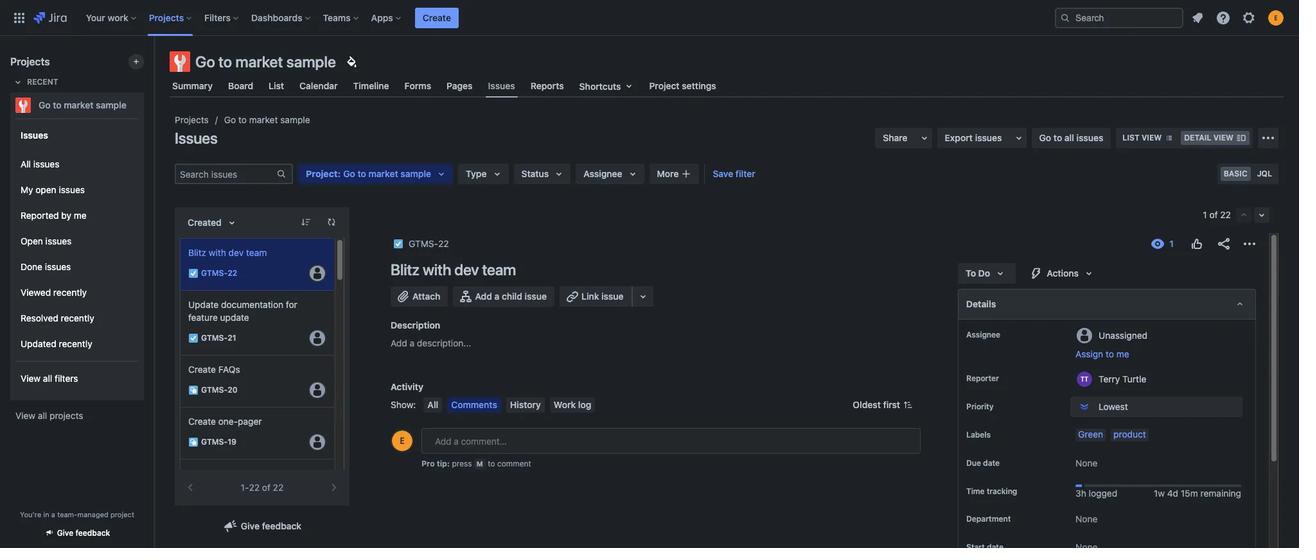 Task type: describe. For each thing, give the bounding box(es) containing it.
1 vertical spatial market
[[64, 100, 93, 111]]

recently for updated recently
[[59, 338, 92, 349]]

0 horizontal spatial give feedback
[[57, 529, 110, 538]]

lowest
[[1099, 402, 1128, 412]]

0 vertical spatial sample
[[286, 53, 336, 71]]

time
[[966, 487, 985, 497]]

issues left "list view"
[[1076, 132, 1103, 143]]

issues for export issues
[[975, 132, 1002, 143]]

link issue button
[[560, 287, 633, 307]]

banner containing your work
[[0, 0, 1299, 36]]

create for create faqs
[[188, 364, 216, 375]]

recently for resolved recently
[[61, 313, 94, 324]]

view for detail view
[[1213, 133, 1234, 143]]

1w 4d 15m remaining
[[1154, 488, 1241, 499]]

pages link
[[444, 75, 475, 98]]

1 of 22
[[1203, 209, 1231, 220]]

to right open export issues dropdown icon
[[1054, 132, 1062, 143]]

to
[[966, 268, 976, 279]]

22 right 1
[[1220, 209, 1231, 220]]

issues for the projects link
[[175, 129, 218, 147]]

gtms-19
[[201, 438, 236, 447]]

import and bulk change issues image
[[1260, 130, 1276, 146]]

calendar link
[[297, 75, 340, 98]]

update documentation for feature update
[[188, 299, 297, 323]]

pro
[[421, 459, 435, 469]]

feature
[[188, 312, 218, 323]]

0 vertical spatial go to market sample
[[195, 53, 336, 71]]

history
[[510, 400, 541, 411]]

task image
[[188, 269, 199, 279]]

viewed recently link
[[15, 280, 139, 306]]

tab list containing issues
[[162, 75, 1291, 98]]

primary element
[[8, 0, 1055, 36]]

deck
[[240, 468, 260, 479]]

department pin to top. only you can see pinned fields. image
[[1013, 515, 1024, 525]]

open issues link
[[15, 229, 139, 254]]

description
[[391, 320, 440, 331]]

pager
[[238, 416, 262, 427]]

0 horizontal spatial blitz
[[188, 247, 206, 258]]

for
[[286, 299, 297, 310]]

profile image of eloisefrancis23 image
[[392, 431, 412, 452]]

due date pin to top. only you can see pinned fields. image
[[1002, 459, 1012, 469]]

terry turtle
[[1099, 374, 1146, 385]]

share button
[[875, 128, 932, 148]]

2 vertical spatial a
[[51, 511, 55, 519]]

comments button
[[447, 398, 501, 413]]

pro tip: press m to comment
[[421, 459, 531, 469]]

green link
[[1076, 429, 1106, 442]]

viewed
[[21, 287, 51, 298]]

1-22 of 22
[[241, 482, 284, 493]]

filter
[[736, 168, 755, 179]]

to up "board"
[[218, 53, 232, 71]]

basic
[[1224, 169, 1247, 179]]

vote options: no one has voted for this issue yet. image
[[1189, 236, 1205, 252]]

time tracking
[[966, 487, 1017, 497]]

dashboards button
[[247, 7, 315, 28]]

my open issues link
[[15, 177, 139, 203]]

open
[[21, 236, 43, 246]]

none for department
[[1076, 514, 1098, 525]]

go right open export issues dropdown icon
[[1039, 132, 1051, 143]]

oldest first button
[[845, 398, 921, 413]]

open share dialog image
[[917, 130, 932, 146]]

unassigned
[[1099, 330, 1147, 341]]

view all projects link
[[10, 405, 144, 428]]

created button
[[180, 213, 247, 233]]

project
[[649, 80, 679, 91]]

to right 'm'
[[488, 459, 495, 469]]

reported by me link
[[15, 203, 139, 229]]

issues down all issues link
[[59, 184, 85, 195]]

oldest first
[[853, 400, 900, 411]]

help image
[[1216, 10, 1231, 25]]

Add a comment… field
[[421, 429, 921, 454]]

1 vertical spatial projects
[[10, 56, 50, 67]]

update
[[220, 312, 249, 323]]

timeline
[[353, 80, 389, 91]]

menu bar containing all
[[421, 398, 598, 413]]

gtms-21
[[201, 334, 236, 343]]

0 horizontal spatial give feedback button
[[36, 523, 118, 544]]

your work
[[86, 12, 128, 23]]

go to all issues link
[[1031, 128, 1111, 148]]

done
[[21, 261, 42, 272]]

create faqs
[[188, 364, 240, 375]]

sub task image for create faqs
[[188, 385, 199, 396]]

date
[[983, 459, 1000, 468]]

2 vertical spatial market
[[249, 114, 278, 125]]

view all filters link
[[15, 366, 139, 392]]

1 vertical spatial go to market sample
[[39, 100, 126, 111]]

create button
[[415, 7, 459, 28]]

your work button
[[82, 7, 141, 28]]

teams button
[[319, 7, 363, 28]]

issues for go to market sample link to the left
[[21, 129, 48, 140]]

a for child
[[494, 291, 499, 302]]

in
[[43, 511, 49, 519]]

add to starred image
[[140, 98, 155, 113]]

done issues
[[21, 261, 71, 272]]

22 right 1-
[[273, 482, 284, 493]]

go up summary
[[195, 53, 215, 71]]

gtms- for blitz with dev team
[[201, 269, 228, 278]]

go down board link
[[224, 114, 236, 125]]

1 vertical spatial of
[[262, 482, 270, 493]]

gtms-22 link
[[409, 236, 449, 252]]

work
[[108, 12, 128, 23]]

export issues
[[945, 132, 1002, 143]]

settings
[[682, 80, 716, 91]]

slide
[[218, 468, 238, 479]]

0 horizontal spatial dev
[[229, 247, 244, 258]]

link issue
[[581, 291, 624, 302]]

save filter button
[[705, 164, 763, 184]]

history button
[[506, 398, 545, 413]]

0 horizontal spatial go to market sample link
[[10, 93, 139, 118]]

give for the right the give feedback button
[[241, 521, 260, 532]]

1w
[[1154, 488, 1165, 499]]

group containing all issues
[[15, 148, 139, 361]]

forms
[[404, 80, 431, 91]]

your
[[86, 12, 105, 23]]

labels pin to top. only you can see pinned fields. image
[[993, 430, 1004, 441]]

due
[[966, 459, 981, 468]]

remaining
[[1200, 488, 1241, 499]]

search image
[[1060, 13, 1070, 23]]

1
[[1203, 209, 1207, 220]]

issues for done issues
[[45, 261, 71, 272]]

create slide deck link
[[180, 460, 334, 512]]

logged
[[1089, 488, 1117, 499]]

2 vertical spatial sample
[[280, 114, 310, 125]]

assignee pin to top. only you can see pinned fields. image
[[1003, 330, 1013, 341]]

resolved
[[21, 313, 58, 324]]

open export issues dropdown image
[[1011, 130, 1026, 146]]

gtms- for create one-pager
[[201, 438, 228, 447]]

tip:
[[437, 459, 450, 469]]

0 vertical spatial market
[[235, 53, 283, 71]]

list for list view
[[1123, 133, 1140, 143]]

sort descending image
[[301, 217, 311, 227]]

done issues link
[[15, 254, 139, 280]]

comments
[[451, 400, 497, 411]]

all issues link
[[15, 152, 139, 177]]

4d
[[1167, 488, 1178, 499]]

summary link
[[170, 75, 215, 98]]

assignee button
[[576, 164, 644, 184]]

feedback for the leftmost the give feedback button
[[76, 529, 110, 538]]

save filter
[[713, 168, 755, 179]]

update
[[188, 299, 219, 310]]

add a description...
[[391, 338, 471, 349]]

attach
[[412, 291, 440, 302]]

group containing issues
[[15, 118, 139, 400]]

sub task image for create one-pager
[[188, 438, 199, 448]]

0 vertical spatial blitz with dev team
[[188, 247, 267, 258]]

0 vertical spatial of
[[1209, 209, 1218, 220]]

to do
[[966, 268, 990, 279]]

to do button
[[958, 263, 1016, 284]]

collapse recent projects image
[[10, 75, 26, 90]]

all for filters
[[43, 373, 52, 384]]

task image
[[188, 333, 199, 344]]

22 inside "gtms-22" link
[[438, 238, 449, 249]]



Task type: vqa. For each thing, say whether or not it's contained in the screenshot.
the further configuration
no



Task type: locate. For each thing, give the bounding box(es) containing it.
1 horizontal spatial a
[[410, 338, 414, 349]]

to inside 'button'
[[1106, 349, 1114, 360]]

view for view all filters
[[21, 373, 41, 384]]

list right "board"
[[269, 80, 284, 91]]

Search field
[[1055, 7, 1183, 28]]

1 vertical spatial none
[[1076, 514, 1098, 525]]

1 horizontal spatial blitz with dev team
[[391, 261, 516, 279]]

0 horizontal spatial add
[[391, 338, 407, 349]]

give
[[241, 521, 260, 532], [57, 529, 73, 538]]

create slide deck
[[188, 468, 260, 479]]

view all filters
[[21, 373, 78, 384]]

1 vertical spatial with
[[423, 261, 451, 279]]

activity
[[391, 382, 423, 393]]

0 horizontal spatial with
[[209, 247, 226, 258]]

project settings
[[649, 80, 716, 91]]

view left detail
[[1142, 133, 1162, 143]]

all up my
[[21, 158, 31, 169]]

menu bar
[[421, 398, 598, 413]]

0 vertical spatial none
[[1076, 458, 1098, 469]]

updated
[[21, 338, 56, 349]]

a for description...
[[410, 338, 414, 349]]

1 horizontal spatial with
[[423, 261, 451, 279]]

all left projects
[[38, 411, 47, 421]]

view for list view
[[1142, 133, 1162, 143]]

projects down summary "link"
[[175, 114, 209, 125]]

1 vertical spatial list
[[1123, 133, 1140, 143]]

0 vertical spatial all
[[21, 158, 31, 169]]

add for add a child issue
[[475, 291, 492, 302]]

1 vertical spatial blitz with dev team
[[391, 261, 516, 279]]

with down the created popup button
[[209, 247, 226, 258]]

go to market sample down recent at the top of page
[[39, 100, 126, 111]]

go to market sample link
[[10, 93, 139, 118], [224, 112, 310, 128]]

me for reported by me
[[74, 210, 87, 221]]

0 horizontal spatial feedback
[[76, 529, 110, 538]]

issues inside button
[[975, 132, 1002, 143]]

1 horizontal spatial add
[[475, 291, 492, 302]]

sample left add to starred icon
[[96, 100, 126, 111]]

1 horizontal spatial all
[[427, 400, 438, 411]]

all for all issues
[[21, 158, 31, 169]]

0 vertical spatial gtms-22
[[409, 238, 449, 249]]

issues down the projects link
[[175, 129, 218, 147]]

teams
[[323, 12, 351, 23]]

issue inside button
[[601, 291, 624, 302]]

0 vertical spatial blitz
[[188, 247, 206, 258]]

created
[[188, 217, 222, 228]]

2 vertical spatial all
[[38, 411, 47, 421]]

addicon image
[[681, 169, 692, 179]]

0 vertical spatial a
[[494, 291, 499, 302]]

create for create slide deck
[[188, 468, 216, 479]]

0 horizontal spatial issues
[[21, 129, 48, 140]]

more button
[[649, 164, 699, 184]]

assignee inside dropdown button
[[584, 168, 622, 179]]

all right open export issues dropdown icon
[[1064, 132, 1074, 143]]

issue right link on the bottom of page
[[601, 291, 624, 302]]

1 vertical spatial all
[[43, 373, 52, 384]]

2 vertical spatial recently
[[59, 338, 92, 349]]

none down 3h
[[1076, 514, 1098, 525]]

actions button
[[1021, 263, 1104, 284]]

export
[[945, 132, 973, 143]]

3h logged
[[1076, 488, 1117, 499]]

Search issues text field
[[176, 165, 276, 183]]

work log button
[[550, 398, 595, 413]]

1 horizontal spatial give feedback button
[[215, 517, 309, 537]]

board link
[[225, 75, 256, 98]]

product
[[1113, 429, 1146, 440]]

me for assign to me
[[1116, 349, 1129, 360]]

1 vertical spatial add
[[391, 338, 407, 349]]

go to market sample link down recent at the top of page
[[10, 93, 139, 118]]

add a child issue button
[[453, 287, 554, 307]]

go to all issues
[[1039, 132, 1103, 143]]

go down recent at the top of page
[[39, 100, 51, 111]]

0 vertical spatial add
[[475, 291, 492, 302]]

1 horizontal spatial gtms-22
[[409, 238, 449, 249]]

2 sub task image from the top
[[188, 438, 199, 448]]

1 horizontal spatial view
[[1213, 133, 1234, 143]]

gtms-22 up 'attach'
[[409, 238, 449, 249]]

list inside list link
[[269, 80, 284, 91]]

1 horizontal spatial give feedback
[[241, 521, 301, 532]]

recently
[[53, 287, 87, 298], [61, 313, 94, 324], [59, 338, 92, 349]]

sidebar navigation image
[[140, 51, 168, 77]]

projects for the projects link
[[175, 114, 209, 125]]

log
[[578, 400, 591, 411]]

feedback for the right the give feedback button
[[262, 521, 301, 532]]

market up all issues link
[[64, 100, 93, 111]]

open issues
[[21, 236, 71, 246]]

1 view from the left
[[1142, 133, 1162, 143]]

gtms- right task image
[[201, 269, 228, 278]]

0 vertical spatial sub task image
[[188, 385, 199, 396]]

sample down list link on the left
[[280, 114, 310, 125]]

add left "child"
[[475, 291, 492, 302]]

newest first image
[[903, 400, 913, 411]]

1 none from the top
[[1076, 458, 1098, 469]]

view right detail
[[1213, 133, 1234, 143]]

detail
[[1184, 133, 1211, 143]]

filters
[[204, 12, 231, 23]]

give down team-
[[57, 529, 73, 538]]

1 vertical spatial assignee
[[966, 330, 1000, 340]]

blitz with dev team down "gtms-22" link on the left top of page
[[391, 261, 516, 279]]

gtms- up 'attach'
[[409, 238, 438, 249]]

all for all
[[427, 400, 438, 411]]

link
[[581, 291, 599, 302]]

all right show:
[[427, 400, 438, 411]]

blitz with dev team down the created popup button
[[188, 247, 267, 258]]

link web pages and more image
[[635, 289, 651, 305]]

blitz
[[188, 247, 206, 258], [391, 261, 419, 279]]

team up add a child issue button
[[482, 261, 516, 279]]

with
[[209, 247, 226, 258], [423, 261, 451, 279]]

share image
[[1216, 236, 1232, 252]]

filters button
[[201, 7, 244, 28]]

2 view from the left
[[1213, 133, 1234, 143]]

me down 'unassigned'
[[1116, 349, 1129, 360]]

view left projects
[[15, 411, 35, 421]]

assign to me
[[1076, 349, 1129, 360]]

give down 1-
[[241, 521, 260, 532]]

view inside "link"
[[21, 373, 41, 384]]

sub task image left gtms-20
[[188, 385, 199, 396]]

22 up documentation
[[228, 269, 237, 278]]

feedback down 1-22 of 22
[[262, 521, 301, 532]]

gtms- down create faqs
[[201, 386, 228, 395]]

1 vertical spatial team
[[482, 261, 516, 279]]

recently inside viewed recently link
[[53, 287, 87, 298]]

view down updated
[[21, 373, 41, 384]]

2 horizontal spatial issues
[[488, 80, 515, 91]]

create for create
[[423, 12, 451, 23]]

2 group from the top
[[15, 148, 139, 361]]

recently for viewed recently
[[53, 287, 87, 298]]

banner
[[0, 0, 1299, 36]]

none down the green "link"
[[1076, 458, 1098, 469]]

managed
[[77, 511, 108, 519]]

create inside the create button
[[423, 12, 451, 23]]

recently down viewed recently link
[[61, 313, 94, 324]]

recently inside updated recently link
[[59, 338, 92, 349]]

add for add a description...
[[391, 338, 407, 349]]

0 horizontal spatial blitz with dev team
[[188, 247, 267, 258]]

a left "child"
[[494, 291, 499, 302]]

market
[[235, 53, 283, 71], [64, 100, 93, 111], [249, 114, 278, 125]]

gtms- for update documentation for feature update
[[201, 334, 228, 343]]

gtms- down create one-pager
[[201, 438, 228, 447]]

issues right pages
[[488, 80, 515, 91]]

1 vertical spatial dev
[[454, 261, 479, 279]]

0 horizontal spatial me
[[74, 210, 87, 221]]

1 horizontal spatial blitz
[[391, 261, 419, 279]]

0 horizontal spatial of
[[262, 482, 270, 493]]

actions
[[1047, 268, 1079, 279]]

issue right "child"
[[525, 291, 547, 302]]

pages
[[447, 80, 473, 91]]

go to market sample down list link on the left
[[224, 114, 310, 125]]

calendar
[[299, 80, 338, 91]]

you're
[[20, 511, 41, 519]]

1 horizontal spatial assignee
[[966, 330, 1000, 340]]

m
[[477, 460, 483, 468]]

create project image
[[131, 57, 141, 67]]

give feedback button down 1-22 of 22
[[215, 517, 309, 537]]

list for list
[[269, 80, 284, 91]]

1 horizontal spatial issue
[[601, 291, 624, 302]]

me
[[74, 210, 87, 221], [1116, 349, 1129, 360]]

0 vertical spatial dev
[[229, 247, 244, 258]]

updated recently
[[21, 338, 92, 349]]

product link
[[1111, 429, 1149, 442]]

issues down reported by me
[[45, 236, 71, 246]]

recently down resolved recently link
[[59, 338, 92, 349]]

add a child issue
[[475, 291, 547, 302]]

2 vertical spatial projects
[[175, 114, 209, 125]]

1 vertical spatial view
[[15, 411, 35, 421]]

add down description
[[391, 338, 407, 349]]

of right 1
[[1209, 209, 1218, 220]]

priority
[[966, 402, 994, 412]]

0 horizontal spatial team
[[246, 247, 267, 258]]

1 vertical spatial sub task image
[[188, 438, 199, 448]]

0 vertical spatial view
[[21, 373, 41, 384]]

0 horizontal spatial give
[[57, 529, 73, 538]]

do
[[978, 268, 990, 279]]

1 vertical spatial recently
[[61, 313, 94, 324]]

0 vertical spatial me
[[74, 210, 87, 221]]

projects right "work"
[[149, 12, 184, 23]]

1 vertical spatial gtms-22
[[201, 269, 237, 278]]

labels
[[966, 430, 991, 440]]

team up documentation
[[246, 247, 267, 258]]

give for the leftmost the give feedback button
[[57, 529, 73, 538]]

me inside 'button'
[[1116, 349, 1129, 360]]

0 horizontal spatial list
[[269, 80, 284, 91]]

reporter pin to top. only you can see pinned fields. image
[[1002, 374, 1012, 384]]

market down list link on the left
[[249, 114, 278, 125]]

sub task image
[[188, 385, 199, 396], [188, 438, 199, 448]]

1 horizontal spatial team
[[482, 261, 516, 279]]

market up list link on the left
[[235, 53, 283, 71]]

refresh image
[[326, 217, 337, 227]]

notifications image
[[1190, 10, 1205, 25]]

detail view
[[1184, 133, 1234, 143]]

green
[[1078, 429, 1103, 440]]

recent
[[27, 77, 58, 87]]

assign to me button
[[1076, 348, 1243, 361]]

all inside "link"
[[43, 373, 52, 384]]

of
[[1209, 209, 1218, 220], [262, 482, 270, 493]]

give feedback down 1-22 of 22
[[241, 521, 301, 532]]

dev up add a child issue button
[[454, 261, 479, 279]]

1 horizontal spatial list
[[1123, 133, 1140, 143]]

1 group from the top
[[15, 118, 139, 400]]

recently inside resolved recently link
[[61, 313, 94, 324]]

recently down done issues link
[[53, 287, 87, 298]]

0 horizontal spatial gtms-22
[[201, 269, 237, 278]]

list view
[[1123, 133, 1162, 143]]

to down recent at the top of page
[[53, 100, 61, 111]]

0 vertical spatial projects
[[149, 12, 184, 23]]

1 horizontal spatial give
[[241, 521, 260, 532]]

your profile and settings image
[[1268, 10, 1284, 25]]

0 horizontal spatial a
[[51, 511, 55, 519]]

0 vertical spatial all
[[1064, 132, 1074, 143]]

gtms-22 right task image
[[201, 269, 237, 278]]

1 horizontal spatial dev
[[454, 261, 479, 279]]

view for view all projects
[[15, 411, 35, 421]]

22 down deck
[[249, 482, 260, 493]]

1 vertical spatial a
[[410, 338, 414, 349]]

create for create one-pager
[[188, 416, 216, 427]]

add inside button
[[475, 291, 492, 302]]

issues up 'viewed recently'
[[45, 261, 71, 272]]

a right in
[[51, 511, 55, 519]]

issues right export
[[975, 132, 1002, 143]]

issues for all issues
[[33, 158, 59, 169]]

0 horizontal spatial issue
[[525, 291, 547, 302]]

1 horizontal spatial of
[[1209, 209, 1218, 220]]

all inside group
[[21, 158, 31, 169]]

1 vertical spatial blitz
[[391, 261, 419, 279]]

create one-pager
[[188, 416, 262, 427]]

2 horizontal spatial a
[[494, 291, 499, 302]]

feedback down managed
[[76, 529, 110, 538]]

viewed recently
[[21, 287, 87, 298]]

sample
[[286, 53, 336, 71], [96, 100, 126, 111], [280, 114, 310, 125]]

team
[[246, 247, 267, 258], [482, 261, 516, 279]]

more
[[657, 168, 679, 179]]

give feedback button down you're in a team-managed project
[[36, 523, 118, 544]]

actions image
[[1242, 236, 1257, 252]]

show:
[[391, 400, 416, 411]]

go to market sample
[[195, 53, 336, 71], [39, 100, 126, 111], [224, 114, 310, 125]]

assignee
[[584, 168, 622, 179], [966, 330, 1000, 340]]

1 vertical spatial all
[[427, 400, 438, 411]]

attach button
[[391, 287, 448, 307]]

appswitcher icon image
[[12, 10, 27, 25]]

1 horizontal spatial me
[[1116, 349, 1129, 360]]

0 vertical spatial with
[[209, 247, 226, 258]]

of right 1-
[[262, 482, 270, 493]]

1 sub task image from the top
[[188, 385, 199, 396]]

me right by
[[74, 210, 87, 221]]

give feedback down you're in a team-managed project
[[57, 529, 110, 538]]

0 vertical spatial recently
[[53, 287, 87, 298]]

sub task image left gtms-19
[[188, 438, 199, 448]]

work
[[554, 400, 576, 411]]

all left filters
[[43, 373, 52, 384]]

create inside create slide deck link
[[188, 468, 216, 479]]

2 vertical spatial go to market sample
[[224, 114, 310, 125]]

0 vertical spatial list
[[269, 80, 284, 91]]

1 vertical spatial sample
[[96, 100, 126, 111]]

go to market sample up list link on the left
[[195, 53, 336, 71]]

1 horizontal spatial go to market sample link
[[224, 112, 310, 128]]

create left one- on the left bottom of the page
[[188, 416, 216, 427]]

issue inside button
[[525, 291, 547, 302]]

view
[[21, 373, 41, 384], [15, 411, 35, 421]]

dev down the created popup button
[[229, 247, 244, 258]]

issues up open
[[33, 158, 59, 169]]

me inside group
[[74, 210, 87, 221]]

set background color image
[[344, 54, 359, 69]]

a inside button
[[494, 291, 499, 302]]

apps
[[371, 12, 393, 23]]

one-
[[218, 416, 238, 427]]

1 vertical spatial me
[[1116, 349, 1129, 360]]

0 horizontal spatial view
[[1142, 133, 1162, 143]]

reported by me
[[21, 210, 87, 221]]

0 horizontal spatial all
[[21, 158, 31, 169]]

none for due date
[[1076, 458, 1098, 469]]

1-
[[241, 482, 249, 493]]

jql
[[1257, 169, 1272, 179]]

sample up calendar at top left
[[286, 53, 336, 71]]

0 horizontal spatial assignee
[[584, 168, 622, 179]]

jira image
[[33, 10, 67, 25], [33, 10, 67, 25]]

projects up recent at the top of page
[[10, 56, 50, 67]]

faqs
[[218, 364, 240, 375]]

gtms- for create faqs
[[201, 386, 228, 395]]

department
[[966, 515, 1011, 524]]

projects inside dropdown button
[[149, 12, 184, 23]]

22 up 'attach'
[[438, 238, 449, 249]]

details element
[[958, 289, 1256, 320]]

1 issue from the left
[[525, 291, 547, 302]]

create right apps dropdown button
[[423, 12, 451, 23]]

go to market sample link down list link on the left
[[224, 112, 310, 128]]

create up gtms-20
[[188, 364, 216, 375]]

tab list
[[162, 75, 1291, 98]]

list right "go to all issues"
[[1123, 133, 1140, 143]]

all issues
[[21, 158, 59, 169]]

all for projects
[[38, 411, 47, 421]]

group
[[15, 118, 139, 400], [15, 148, 139, 361]]

all inside "button"
[[427, 400, 438, 411]]

to right assign
[[1106, 349, 1114, 360]]

0 vertical spatial assignee
[[584, 168, 622, 179]]

0 vertical spatial team
[[246, 247, 267, 258]]

to down board link
[[238, 114, 247, 125]]

terry
[[1099, 374, 1120, 385]]

settings image
[[1241, 10, 1257, 25]]

with down "gtms-22" link on the left top of page
[[423, 261, 451, 279]]

blitz up attach button
[[391, 261, 419, 279]]

blitz with dev team
[[188, 247, 267, 258], [391, 261, 516, 279]]

gtms- right task icon
[[201, 334, 228, 343]]

issues up all issues
[[21, 129, 48, 140]]

you're in a team-managed project
[[20, 511, 134, 519]]

a down description
[[410, 338, 414, 349]]

1 horizontal spatial issues
[[175, 129, 218, 147]]

description...
[[417, 338, 471, 349]]

blitz up task image
[[188, 247, 206, 258]]

reported
[[21, 210, 59, 221]]

1 horizontal spatial feedback
[[262, 521, 301, 532]]

create left slide
[[188, 468, 216, 479]]

2 none from the top
[[1076, 514, 1098, 525]]

issues for open issues
[[45, 236, 71, 246]]

2 issue from the left
[[601, 291, 624, 302]]

projects for projects dropdown button
[[149, 12, 184, 23]]



